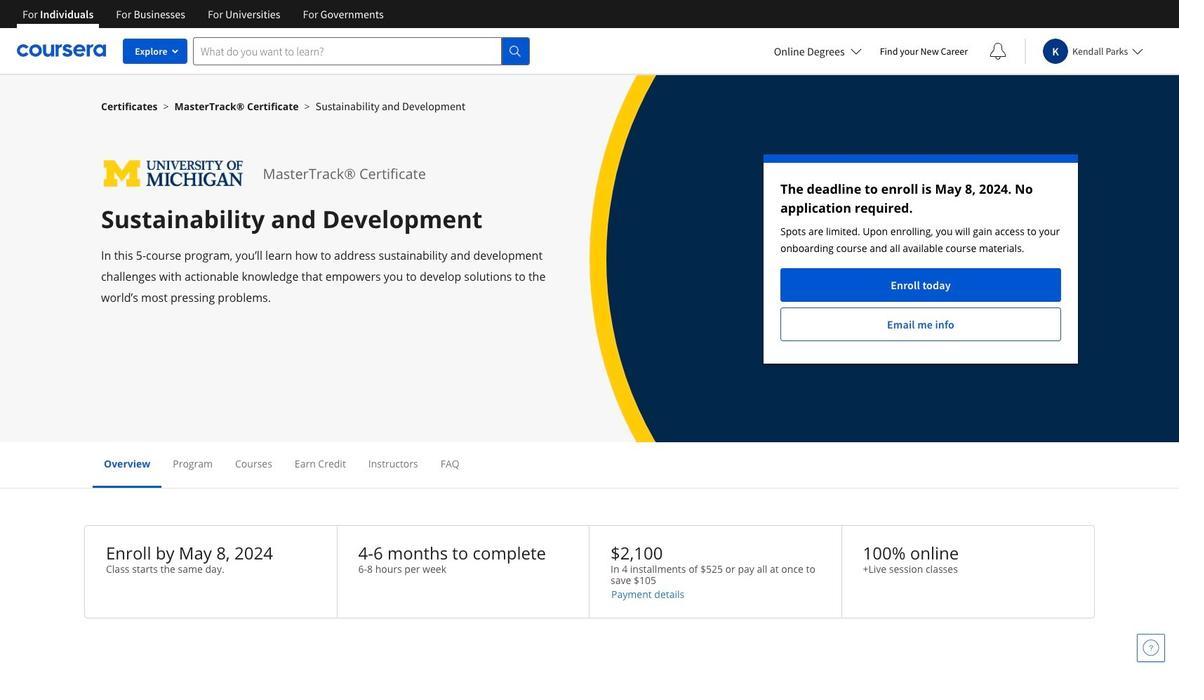 Task type: locate. For each thing, give the bounding box(es) containing it.
None search field
[[193, 37, 530, 65]]

university of michigan image
[[101, 154, 246, 193]]

help center image
[[1143, 640, 1160, 656]]

status
[[764, 154, 1078, 364]]



Task type: vqa. For each thing, say whether or not it's contained in the screenshot.
University of Michigan "IMAGE"
yes



Task type: describe. For each thing, give the bounding box(es) containing it.
certificate menu element
[[93, 442, 1087, 488]]

What do you want to learn? text field
[[193, 37, 502, 65]]

coursera image
[[17, 39, 106, 62]]

banner navigation
[[11, 0, 395, 28]]



